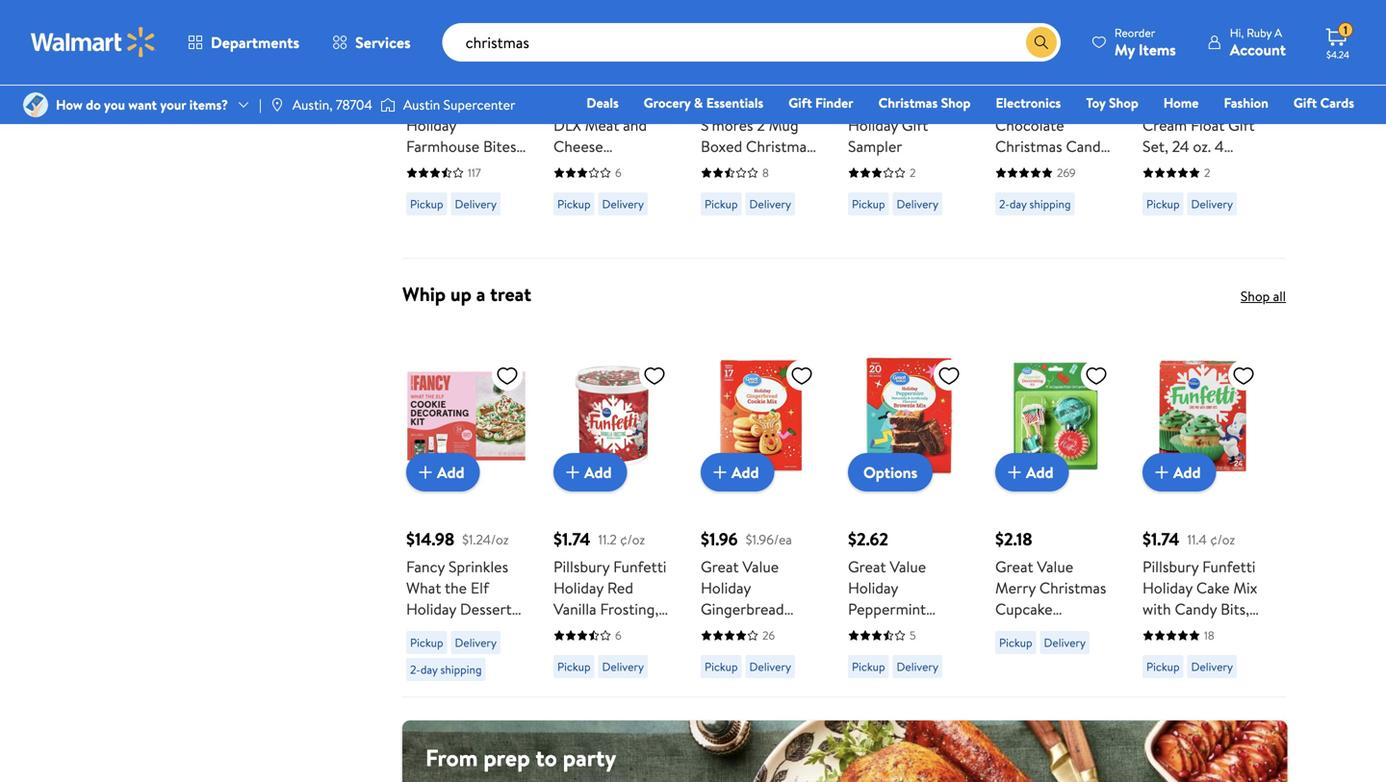 Task type: locate. For each thing, give the bounding box(es) containing it.
great value holiday peppermint brownie mix, 18 oz image
[[848, 356, 969, 477]]

0 horizontal spatial count
[[995, 663, 1037, 684]]

2 add from the left
[[584, 462, 612, 483]]

items
[[1139, 39, 1176, 60]]

value down $1.96/ea
[[743, 557, 779, 578]]

value right merry
[[1037, 557, 1074, 578]]

1 decorating from the left
[[406, 620, 481, 641]]

holiday up registry
[[1143, 94, 1193, 115]]

$1.74 left 11.4
[[1143, 528, 1180, 552]]

$14.88 for holiday
[[1143, 65, 1192, 89]]

 image
[[380, 95, 396, 115], [269, 97, 285, 113]]

hillshire
[[554, 94, 608, 115]]

2- down bulk
[[999, 196, 1010, 212]]

product group
[[406, 0, 527, 250], [554, 0, 674, 250], [701, 0, 821, 250], [848, 0, 969, 250], [995, 0, 1116, 250], [1143, 0, 1263, 250], [406, 318, 527, 689], [554, 318, 674, 689], [701, 318, 821, 689], [848, 318, 969, 689], [995, 318, 1116, 689], [1143, 318, 1263, 689]]

2 $1.74 from the left
[[1143, 528, 1180, 552]]

holiday down finder
[[848, 115, 898, 136]]

mix, left 14
[[752, 620, 779, 641]]

1 horizontal spatial 2-day shipping
[[999, 196, 1071, 212]]

tub
[[600, 620, 623, 641]]

add up $1.96/ea
[[732, 462, 759, 483]]

shop all
[[1241, 287, 1286, 306]]

delivery down 26
[[750, 659, 791, 676]]

home
[[1164, 93, 1199, 112]]

gift inside $14.88 $1.66/oz dove chocolate s'mores 2 mug boxed christmas gift set, 8.94oz
[[701, 157, 727, 178]]

add to cart image for pillsbury funfetti holiday cake mix with candy bits, 15.25 oz box
[[1150, 461, 1174, 484]]

holiday inside $14.98 $1.24/oz fancy sprinkles what the elf holiday dessert decorating kit, 12.1 oz
[[406, 599, 456, 620]]

kit, inside the $2.18 great value merry christmas cupcake decorating kit, multicolor, 24 count
[[1074, 620, 1096, 641]]

set,
[[1143, 136, 1169, 157], [731, 157, 757, 178], [584, 199, 609, 221]]

0 horizontal spatial 8
[[494, 157, 503, 178]]

christmas down gift finder link
[[746, 136, 813, 157]]

2 decorating from the left
[[995, 620, 1070, 641]]

funfetti down 11.4
[[1203, 557, 1256, 578]]

items?
[[189, 95, 228, 114]]

0 vertical spatial 2-
[[999, 196, 1010, 212]]

decorating inside the $2.18 great value merry christmas cupcake decorating kit, multicolor, 24 count
[[995, 620, 1070, 641]]

3 add from the left
[[732, 462, 759, 483]]

add up "$14.98"
[[437, 462, 465, 483]]

holiday up brownie
[[848, 578, 898, 599]]

cheese
[[554, 136, 603, 157]]

chocolate inside $14.88 $1.66/oz dove chocolate s'mores 2 mug boxed christmas gift set, 8.94oz
[[740, 94, 809, 115]]

0 horizontal spatial funfetti
[[613, 557, 667, 578]]

2 value from the left
[[890, 557, 926, 578]]

home link
[[1155, 92, 1208, 113]]

0 horizontal spatial great
[[701, 557, 739, 578]]

want
[[128, 95, 157, 114]]

holiday down austin
[[406, 115, 456, 136]]

gift cards link
[[1285, 92, 1363, 113]]

elf
[[471, 578, 489, 599]]

funfetti for cake
[[1203, 557, 1256, 578]]

oz down peppermint
[[848, 641, 863, 663]]

24 inside '$14.88 62.0 ¢/oz holiday ice cream float gift set, 24 oz. 4 piece, 1 count per pack'
[[1172, 136, 1190, 157]]

sampler inside $9.97 $1.25/oz hickory farms holiday farmhouse bites sampler gift 8 oz - 3 pieces
[[406, 157, 460, 178]]

1 6 from the top
[[615, 165, 622, 181]]

add to cart image for pillsbury funfetti holiday red vanilla frosting, 15.6 oz tub
[[561, 461, 584, 484]]

$9.97 up hickory
[[406, 65, 445, 89]]

¢/oz up toy
[[1083, 67, 1108, 86]]

0 horizontal spatial 2
[[757, 115, 765, 136]]

2 funfetti from the left
[[1203, 557, 1256, 578]]

1 horizontal spatial 3
[[1054, 157, 1062, 178]]

hi, ruby a account
[[1230, 25, 1286, 60]]

2 horizontal spatial 2
[[1204, 165, 1211, 181]]

¢/oz inside $1.74 11.4 ¢/oz pillsbury funfetti holiday cake mix with candy bits, 15.25 oz box
[[1210, 530, 1235, 549]]

2 horizontal spatial shop
[[1241, 287, 1270, 306]]

3 left lb
[[1054, 157, 1062, 178]]

chocolate down electronics link
[[995, 115, 1064, 136]]

christmas shop link
[[870, 92, 979, 113]]

2-
[[999, 196, 1010, 212], [410, 662, 421, 678]]

delivery right pack
[[1191, 196, 1233, 212]]

1 horizontal spatial 24
[[1172, 136, 1190, 157]]

Walmart Site-Wide search field
[[442, 23, 1061, 62]]

1 $14.88 from the left
[[701, 65, 750, 89]]

1 horizontal spatial decorating
[[995, 620, 1070, 641]]

¢/oz right 11.2
[[620, 530, 645, 549]]

2 for $14.88
[[1204, 165, 1211, 181]]

0 horizontal spatial  image
[[269, 97, 285, 113]]

¢/oz for $24.98
[[1083, 67, 1108, 86]]

day down the what
[[421, 662, 438, 678]]

delivery down $9.97 old wisconsin holiday gift sampler
[[897, 196, 939, 212]]

pillsbury funfetti holiday red vanilla frosting, 15.6 oz tub image
[[554, 356, 674, 477]]

bites
[[483, 136, 516, 157]]

$14.88 down items
[[1143, 65, 1192, 89]]

great inside $1.96 $1.96/ea great value holiday gingerbread cookie mix, 14 oz
[[701, 557, 739, 578]]

great
[[701, 557, 739, 578], [848, 557, 886, 578], [995, 557, 1034, 578]]

up
[[450, 281, 472, 308]]

0 horizontal spatial 2-day shipping
[[410, 662, 482, 678]]

holiday down fancy
[[406, 599, 456, 620]]

sampler left 117
[[406, 157, 460, 178]]

0 vertical spatial 6
[[615, 165, 622, 181]]

set, up pack
[[1143, 136, 1169, 157]]

2 down oz.
[[1204, 165, 1211, 181]]

set, inside '$14.88 62.0 ¢/oz holiday ice cream float gift set, 24 oz. 4 piece, 1 count per pack'
[[1143, 136, 1169, 157]]

a
[[476, 281, 486, 308]]

your
[[160, 95, 186, 114]]

value up peppermint
[[890, 557, 926, 578]]

2 horizontal spatial great
[[995, 557, 1034, 578]]

1 horizontal spatial pillsbury
[[1143, 557, 1199, 578]]

great down $2.62
[[848, 557, 886, 578]]

1 horizontal spatial sampler
[[848, 136, 902, 157]]

3 add to cart image from the left
[[709, 461, 732, 484]]

$14.88 for chocolate
[[701, 65, 750, 89]]

1 vertical spatial boxed
[[607, 178, 649, 199]]

5 add button from the left
[[1143, 454, 1216, 492]]

value inside the $2.62 great value holiday peppermint brownie mix, 18 oz
[[890, 557, 926, 578]]

vanilla
[[554, 599, 597, 620]]

add up 11.2
[[584, 462, 612, 483]]

$14.88 inside $14.88 $1.66/oz dove chocolate s'mores 2 mug boxed christmas gift set, 8.94oz
[[701, 65, 750, 89]]

&
[[694, 93, 703, 112]]

¢/oz inside '$14.88 62.0 ¢/oz holiday ice cream float gift set, 24 oz. 4 piece, 1 count per pack'
[[1228, 67, 1253, 86]]

0 horizontal spatial pillsbury
[[554, 557, 610, 578]]

¢/oz inside $24.98 52.0 ¢/oz hershey's milk chocolate christmas candy, bulk bar 3 lb
[[1083, 67, 1108, 86]]

add for great value merry christmas cupcake decorating kit, multicolor, 24 count
[[1026, 462, 1054, 483]]

2 add to cart image from the left
[[561, 461, 584, 484]]

1 horizontal spatial boxed
[[701, 136, 742, 157]]

piece,
[[1143, 157, 1183, 178]]

0 horizontal spatial 1
[[1187, 157, 1192, 178]]

8 right 117
[[494, 157, 503, 178]]

set, left 8.94oz
[[731, 157, 757, 178]]

$2.62
[[848, 528, 889, 552]]

11.2
[[598, 530, 617, 549]]

0 horizontal spatial $14.88
[[701, 65, 750, 89]]

0 horizontal spatial set,
[[584, 199, 609, 221]]

delivery down box
[[1191, 659, 1233, 676]]

5
[[910, 628, 916, 644]]

3 value from the left
[[1037, 557, 1074, 578]]

0 horizontal spatial day
[[421, 662, 438, 678]]

1 add to cart image from the left
[[414, 461, 437, 484]]

with
[[1143, 599, 1171, 620]]

0 horizontal spatial 18
[[938, 620, 951, 641]]

pieces
[[428, 178, 471, 199]]

0 vertical spatial 24
[[1172, 136, 1190, 157]]

0 horizontal spatial sampler
[[406, 157, 460, 178]]

dove
[[701, 94, 736, 115]]

great inside the $2.62 great value holiday peppermint brownie mix, 18 oz
[[848, 557, 886, 578]]

hi,
[[1230, 25, 1244, 41]]

1 horizontal spatial kit,
[[1074, 620, 1096, 641]]

2 mix, from the left
[[906, 620, 934, 641]]

pillsbury for cake
[[1143, 557, 1199, 578]]

1 vertical spatial 6
[[615, 628, 622, 644]]

1 vertical spatial 24
[[1071, 641, 1088, 663]]

shipping right 12.1
[[440, 662, 482, 678]]

$24.98
[[995, 65, 1047, 89]]

1 pillsbury from the left
[[554, 557, 610, 578]]

chocolate down $1.66/oz at the top right of the page
[[740, 94, 809, 115]]

add button
[[406, 454, 480, 492], [554, 454, 627, 492], [701, 454, 775, 492], [995, 454, 1069, 492], [1143, 454, 1216, 492]]

add button up $1.96
[[701, 454, 775, 492]]

add button up 11.2
[[554, 454, 627, 492]]

shop for toy shop
[[1109, 93, 1139, 112]]

count left per
[[1195, 157, 1237, 178]]

toy shop
[[1086, 93, 1139, 112]]

$9.97 for $9.97 old wisconsin holiday gift sampler
[[848, 65, 887, 89]]

0 horizontal spatial shop
[[941, 93, 971, 112]]

1 horizontal spatial 18
[[1204, 628, 1215, 644]]

1 horizontal spatial 2
[[910, 165, 916, 181]]

3 add button from the left
[[701, 454, 775, 492]]

¢/oz inside $19.54 83.1 ¢/oz hillshire farm dlx meat and cheese assortment holiday boxed gift set, 23.5oz
[[632, 67, 657, 86]]

count down cupcake
[[995, 663, 1037, 684]]

boxed down dove
[[701, 136, 742, 157]]

add button for fancy sprinkles what the elf holiday dessert decorating kit, 12.1 oz
[[406, 454, 480, 492]]

1 horizontal spatial 1
[[1344, 22, 1348, 38]]

funfetti inside $1.74 11.4 ¢/oz pillsbury funfetti holiday cake mix with candy bits, 15.25 oz box
[[1203, 557, 1256, 578]]

26
[[762, 628, 775, 644]]

$14.88 up essentials
[[701, 65, 750, 89]]

1 kit, from the left
[[485, 620, 507, 641]]

cookie
[[701, 620, 748, 641]]

pillsbury inside $1.74 11.4 ¢/oz pillsbury funfetti holiday cake mix with candy bits, 15.25 oz box
[[1143, 557, 1199, 578]]

fancy sprinkles what the elf holiday dessert decorating kit, 12.1 oz image
[[406, 356, 527, 477]]

deals
[[587, 93, 619, 112]]

great inside the $2.18 great value merry christmas cupcake decorating kit, multicolor, 24 count
[[995, 557, 1034, 578]]

2 add button from the left
[[554, 454, 627, 492]]

christmas right merry
[[1040, 578, 1107, 599]]

boxed down and
[[607, 178, 649, 199]]

decorating down merry
[[995, 620, 1070, 641]]

$1.74 for pillsbury funfetti holiday cake mix with candy bits, 15.25 oz box
[[1143, 528, 1180, 552]]

oz
[[506, 157, 521, 178], [582, 620, 597, 641], [801, 620, 816, 641], [430, 641, 445, 663], [848, 641, 863, 663]]

mix, right brownie
[[906, 620, 934, 641]]

2 down $9.97 old wisconsin holiday gift sampler
[[910, 165, 916, 181]]

funfetti inside $1.74 11.2 ¢/oz pillsbury funfetti holiday red vanilla frosting, 15.6 oz tub
[[613, 557, 667, 578]]

0 horizontal spatial kit,
[[485, 620, 507, 641]]

5 add to cart image from the left
[[1150, 461, 1174, 484]]

3
[[1054, 157, 1062, 178], [416, 178, 424, 199]]

$19.54
[[554, 65, 601, 89]]

2 inside $14.88 $1.66/oz dove chocolate s'mores 2 mug boxed christmas gift set, 8.94oz
[[757, 115, 765, 136]]

add up 11.4
[[1174, 462, 1201, 483]]

mix
[[1234, 578, 1258, 599]]

1 horizontal spatial shipping
[[1030, 196, 1071, 212]]

0 horizontal spatial value
[[743, 557, 779, 578]]

1 left oz.
[[1187, 157, 1192, 178]]

christmas inside $24.98 52.0 ¢/oz hershey's milk chocolate christmas candy, bulk bar 3 lb
[[995, 136, 1062, 157]]

sprinkles
[[449, 557, 508, 578]]

add to cart image
[[414, 461, 437, 484], [561, 461, 584, 484], [709, 461, 732, 484], [1003, 461, 1026, 484], [1150, 461, 1174, 484]]

 image right 78704
[[380, 95, 396, 115]]

sampler
[[848, 136, 902, 157], [406, 157, 460, 178]]

holiday inside $19.54 83.1 ¢/oz hillshire farm dlx meat and cheese assortment holiday boxed gift set, 23.5oz
[[554, 178, 604, 199]]

1 horizontal spatial count
[[1195, 157, 1237, 178]]

value for $2.62
[[890, 557, 926, 578]]

1 horizontal spatial mix,
[[906, 620, 934, 641]]

product group containing $2.18
[[995, 318, 1116, 689]]

2 $14.88 from the left
[[1143, 65, 1192, 89]]

$1.74 left 11.2
[[554, 528, 591, 552]]

18 right oz
[[1204, 628, 1215, 644]]

0 horizontal spatial mix,
[[752, 620, 779, 641]]

1 $1.74 from the left
[[554, 528, 591, 552]]

5 add from the left
[[1174, 462, 1201, 483]]

farm
[[612, 94, 646, 115]]

4 add to cart image from the left
[[1003, 461, 1026, 484]]

oz left tub
[[582, 620, 597, 641]]

0 horizontal spatial $1.74
[[554, 528, 591, 552]]

1 horizontal spatial set,
[[731, 157, 757, 178]]

old
[[848, 94, 873, 115]]

sampler inside $9.97 old wisconsin holiday gift sampler
[[848, 136, 902, 157]]

$9.97 up old
[[848, 65, 887, 89]]

decorating inside $14.98 $1.24/oz fancy sprinkles what the elf holiday dessert decorating kit, 12.1 oz
[[406, 620, 481, 641]]

oz right 14
[[801, 620, 816, 641]]

how do you want your items?
[[56, 95, 228, 114]]

per
[[1241, 157, 1263, 178]]

$14.98
[[406, 528, 455, 552]]

shop
[[941, 93, 971, 112], [1109, 93, 1139, 112], [1241, 287, 1270, 306]]

add button for pillsbury funfetti holiday red vanilla frosting, 15.6 oz tub
[[554, 454, 627, 492]]

¢/oz inside $1.74 11.2 ¢/oz pillsbury funfetti holiday red vanilla frosting, 15.6 oz tub
[[620, 530, 645, 549]]

gift inside $19.54 83.1 ¢/oz hillshire farm dlx meat and cheese assortment holiday boxed gift set, 23.5oz
[[554, 199, 580, 221]]

holiday down cheese
[[554, 178, 604, 199]]

1 great from the left
[[701, 557, 739, 578]]

0 horizontal spatial 2-
[[410, 662, 421, 678]]

2 for $9.97
[[910, 165, 916, 181]]

8 down essentials
[[762, 165, 769, 181]]

6 down frosting,
[[615, 628, 622, 644]]

add button up 11.4
[[1143, 454, 1216, 492]]

$1.74 inside $1.74 11.2 ¢/oz pillsbury funfetti holiday red vanilla frosting, 15.6 oz tub
[[554, 528, 591, 552]]

bar
[[1028, 157, 1050, 178]]

great down $1.96
[[701, 557, 739, 578]]

electronics
[[996, 93, 1061, 112]]

1 horizontal spatial chocolate
[[995, 115, 1064, 136]]

¢/oz for $19.54
[[632, 67, 657, 86]]

holiday up cookie
[[701, 578, 751, 599]]

add to favorites list, great value holiday gingerbread cookie mix, 14 oz image
[[790, 364, 814, 388]]

1 vertical spatial 2-
[[410, 662, 421, 678]]

pillsbury down 11.4
[[1143, 557, 1199, 578]]

0 vertical spatial boxed
[[701, 136, 742, 157]]

83.1
[[609, 67, 629, 86]]

sampler down old
[[848, 136, 902, 157]]

0 vertical spatial 2-day shipping
[[999, 196, 1071, 212]]

1 horizontal spatial great
[[848, 557, 886, 578]]

mug
[[769, 115, 799, 136]]

1 horizontal spatial funfetti
[[1203, 557, 1256, 578]]

hickory
[[406, 94, 458, 115]]

value inside the $2.18 great value merry christmas cupcake decorating kit, multicolor, 24 count
[[1037, 557, 1074, 578]]

search icon image
[[1034, 35, 1049, 50]]

24
[[1172, 136, 1190, 157], [1071, 641, 1088, 663]]

gift inside gift finder link
[[789, 93, 812, 112]]

0 horizontal spatial chocolate
[[740, 94, 809, 115]]

pillsbury funfetti holiday cake mix with candy bits, 15.25 oz box image
[[1143, 356, 1263, 477]]

1 vertical spatial 1
[[1187, 157, 1192, 178]]

2-day shipping down dessert
[[410, 662, 482, 678]]

pillsbury down 11.2
[[554, 557, 610, 578]]

1 funfetti from the left
[[613, 557, 667, 578]]

0 vertical spatial count
[[1195, 157, 1237, 178]]

$9.97 inside $9.97 old wisconsin holiday gift sampler
[[848, 65, 887, 89]]

1 horizontal spatial  image
[[380, 95, 396, 115]]

1 vertical spatial 2-day shipping
[[410, 662, 482, 678]]

add button for pillsbury funfetti holiday cake mix with candy bits, 15.25 oz box
[[1143, 454, 1216, 492]]

$14.88
[[701, 65, 750, 89], [1143, 65, 1192, 89]]

1
[[1344, 22, 1348, 38], [1187, 157, 1192, 178]]

cream
[[1143, 115, 1187, 136]]

24 right multicolor,
[[1071, 641, 1088, 663]]

shop for christmas shop
[[941, 93, 971, 112]]

¢/oz right the 83.1
[[632, 67, 657, 86]]

next slide for product carousel list image
[[1225, 31, 1271, 78]]

1 add from the left
[[437, 462, 465, 483]]

mix, inside $1.96 $1.96/ea great value holiday gingerbread cookie mix, 14 oz
[[752, 620, 779, 641]]

24 inside the $2.18 great value merry christmas cupcake decorating kit, multicolor, 24 count
[[1071, 641, 1088, 663]]

1 horizontal spatial $9.97
[[848, 65, 887, 89]]

¢/oz
[[632, 67, 657, 86], [1083, 67, 1108, 86], [1228, 67, 1253, 86], [620, 530, 645, 549], [1210, 530, 1235, 549]]

3 great from the left
[[995, 557, 1034, 578]]

$24.98 52.0 ¢/oz hershey's milk chocolate christmas candy, bulk bar 3 lb
[[995, 65, 1112, 178]]

decorating down the
[[406, 620, 481, 641]]

2 $9.97 from the left
[[848, 65, 887, 89]]

$1.74 inside $1.74 11.4 ¢/oz pillsbury funfetti holiday cake mix with candy bits, 15.25 oz box
[[1143, 528, 1180, 552]]

¢/oz up the fashion
[[1228, 67, 1253, 86]]

1 mix, from the left
[[752, 620, 779, 641]]

christmas down "hershey's" at the top of page
[[995, 136, 1062, 157]]

delivery down "assortment"
[[602, 196, 644, 212]]

 image right |
[[269, 97, 285, 113]]

$14.98 $1.24/oz fancy sprinkles what the elf holiday dessert decorating kit, 12.1 oz
[[406, 528, 512, 663]]

12.1
[[406, 641, 427, 663]]

0 horizontal spatial $9.97
[[406, 65, 445, 89]]

mix,
[[752, 620, 779, 641], [906, 620, 934, 641]]

great for $2.62
[[848, 557, 886, 578]]

1 add button from the left
[[406, 454, 480, 492]]

0 horizontal spatial 24
[[1071, 641, 1088, 663]]

add button up $2.18
[[995, 454, 1069, 492]]

add up $2.18
[[1026, 462, 1054, 483]]

2 left the mug at the right of the page
[[757, 115, 765, 136]]

1 $9.97 from the left
[[406, 65, 445, 89]]

18 right 5 on the bottom of the page
[[938, 620, 951, 641]]

add
[[437, 462, 465, 483], [584, 462, 612, 483], [732, 462, 759, 483], [1026, 462, 1054, 483], [1174, 462, 1201, 483]]

great value merry christmas cupcake decorating kit, multicolor, 24 count image
[[995, 356, 1116, 477]]

great down $2.18
[[995, 557, 1034, 578]]

funfetti down 11.2
[[613, 557, 667, 578]]

6 up 23.5oz
[[615, 165, 622, 181]]

you
[[104, 95, 125, 114]]

1 vertical spatial count
[[995, 663, 1037, 684]]

2 horizontal spatial set,
[[1143, 136, 1169, 157]]

add to cart image for great value merry christmas cupcake decorating kit, multicolor, 24 count
[[1003, 461, 1026, 484]]

2 horizontal spatial value
[[1037, 557, 1074, 578]]

 image for austin, 78704
[[269, 97, 285, 113]]

$9.97 inside $9.97 $1.25/oz hickory farms holiday farmhouse bites sampler gift 8 oz - 3 pieces
[[406, 65, 445, 89]]

add to cart image for great value holiday gingerbread cookie mix, 14 oz
[[709, 461, 732, 484]]

gift inside $9.97 old wisconsin holiday gift sampler
[[902, 115, 928, 136]]

add to favorites list, great value holiday peppermint brownie mix, 18 oz image
[[938, 364, 961, 388]]

toy shop link
[[1078, 92, 1147, 113]]

set, inside $14.88 $1.66/oz dove chocolate s'mores 2 mug boxed christmas gift set, 8.94oz
[[731, 157, 757, 178]]

holiday inside '$14.88 62.0 ¢/oz holiday ice cream float gift set, 24 oz. 4 piece, 1 count per pack'
[[1143, 94, 1193, 115]]

product group containing $24.98
[[995, 0, 1116, 250]]

0 horizontal spatial boxed
[[607, 178, 649, 199]]

4 add button from the left
[[995, 454, 1069, 492]]

4 add from the left
[[1026, 462, 1054, 483]]

kit, inside $14.98 $1.24/oz fancy sprinkles what the elf holiday dessert decorating kit, 12.1 oz
[[485, 620, 507, 641]]

boxed
[[701, 136, 742, 157], [607, 178, 649, 199]]

0 horizontal spatial 3
[[416, 178, 424, 199]]

oz right 12.1
[[430, 641, 445, 663]]

grocery
[[644, 93, 691, 112]]

0 vertical spatial day
[[1010, 196, 1027, 212]]

1 value from the left
[[743, 557, 779, 578]]

day down bulk
[[1010, 196, 1027, 212]]

1 horizontal spatial shop
[[1109, 93, 1139, 112]]

18 inside the $2.62 great value holiday peppermint brownie mix, 18 oz
[[938, 620, 951, 641]]

add button up "$14.98"
[[406, 454, 480, 492]]

1 horizontal spatial $1.74
[[1143, 528, 1180, 552]]

how
[[56, 95, 83, 114]]

1 horizontal spatial value
[[890, 557, 926, 578]]

¢/oz right 11.4
[[1210, 530, 1235, 549]]

1 horizontal spatial $14.88
[[1143, 65, 1192, 89]]

1 vertical spatial shipping
[[440, 662, 482, 678]]

pillsbury inside $1.74 11.2 ¢/oz pillsbury funfetti holiday red vanilla frosting, 15.6 oz tub
[[554, 557, 610, 578]]

holiday up 15.25
[[1143, 578, 1193, 599]]

 image
[[23, 92, 48, 117]]

value for $2.18
[[1037, 557, 1074, 578]]

chocolate
[[740, 94, 809, 115], [995, 115, 1064, 136]]

set, left 23.5oz
[[584, 199, 609, 221]]

3 inside $24.98 52.0 ¢/oz hershey's milk chocolate christmas candy, bulk bar 3 lb
[[1054, 157, 1062, 178]]

$1.74
[[554, 528, 591, 552], [1143, 528, 1180, 552]]

0 horizontal spatial decorating
[[406, 620, 481, 641]]

oz inside $1.74 11.2 ¢/oz pillsbury funfetti holiday red vanilla frosting, 15.6 oz tub
[[582, 620, 597, 641]]

1 vertical spatial day
[[421, 662, 438, 678]]

kit, down the elf
[[485, 620, 507, 641]]

1 horizontal spatial 2-
[[999, 196, 1010, 212]]

8.94oz
[[760, 157, 804, 178]]

0 vertical spatial 1
[[1344, 22, 1348, 38]]

2 kit, from the left
[[1074, 620, 1096, 641]]

holiday inside $9.97 $1.25/oz hickory farms holiday farmhouse bites sampler gift 8 oz - 3 pieces
[[406, 115, 456, 136]]

decorating
[[406, 620, 481, 641], [995, 620, 1070, 641]]

holiday left red
[[554, 578, 604, 599]]

add for fancy sprinkles what the elf holiday dessert decorating kit, 12.1 oz
[[437, 462, 465, 483]]

2 pillsbury from the left
[[1143, 557, 1199, 578]]

oz inside $1.96 $1.96/ea great value holiday gingerbread cookie mix, 14 oz
[[801, 620, 816, 641]]

bulk
[[995, 157, 1024, 178]]

holiday
[[1143, 94, 1193, 115], [406, 115, 456, 136], [848, 115, 898, 136], [554, 178, 604, 199], [554, 578, 604, 599], [701, 578, 751, 599], [848, 578, 898, 599], [1143, 578, 1193, 599], [406, 599, 456, 620]]

2 great from the left
[[848, 557, 886, 578]]

oz right 117
[[506, 157, 521, 178]]

24 left oz.
[[1172, 136, 1190, 157]]

3 right -
[[416, 178, 424, 199]]

1 up $4.24
[[1344, 22, 1348, 38]]

2-day shipping down bar at the top right
[[999, 196, 1071, 212]]

$14.88 inside '$14.88 62.0 ¢/oz holiday ice cream float gift set, 24 oz. 4 piece, 1 count per pack'
[[1143, 65, 1192, 89]]

2- down the what
[[410, 662, 421, 678]]



Task type: vqa. For each thing, say whether or not it's contained in the screenshot.


Task type: describe. For each thing, give the bounding box(es) containing it.
a
[[1275, 25, 1282, 41]]

holiday inside $1.74 11.2 ¢/oz pillsbury funfetti holiday red vanilla frosting, 15.6 oz tub
[[554, 578, 604, 599]]

8 inside $9.97 $1.25/oz hickory farms holiday farmhouse bites sampler gift 8 oz - 3 pieces
[[494, 157, 503, 178]]

farms
[[462, 94, 502, 115]]

add to favorites list, pillsbury funfetti holiday cake mix with candy bits, 15.25 oz box image
[[1232, 364, 1255, 388]]

supercenter
[[443, 95, 515, 114]]

fancy
[[406, 557, 445, 578]]

cake
[[1197, 578, 1230, 599]]

holiday inside the $2.62 great value holiday peppermint brownie mix, 18 oz
[[848, 578, 898, 599]]

holiday inside $1.96 $1.96/ea great value holiday gingerbread cookie mix, 14 oz
[[701, 578, 751, 599]]

¢/oz for $14.88
[[1228, 67, 1253, 86]]

0 vertical spatial shipping
[[1030, 196, 1071, 212]]

$2.62 great value holiday peppermint brownie mix, 18 oz
[[848, 528, 951, 663]]

52.0
[[1055, 67, 1080, 86]]

add for great value holiday gingerbread cookie mix, 14 oz
[[732, 462, 759, 483]]

24 for $2.18
[[1071, 641, 1088, 663]]

24 for $14.88
[[1172, 136, 1190, 157]]

add for pillsbury funfetti holiday red vanilla frosting, 15.6 oz tub
[[584, 462, 612, 483]]

do
[[86, 95, 101, 114]]

3 inside $9.97 $1.25/oz hickory farms holiday farmhouse bites sampler gift 8 oz - 3 pieces
[[416, 178, 424, 199]]

shop all link
[[1241, 287, 1286, 306]]

count inside '$14.88 62.0 ¢/oz holiday ice cream float gift set, 24 oz. 4 piece, 1 count per pack'
[[1195, 157, 1237, 178]]

mix, inside the $2.62 great value holiday peppermint brownie mix, 18 oz
[[906, 620, 934, 641]]

reorder my items
[[1115, 25, 1176, 60]]

whip
[[402, 281, 446, 308]]

float
[[1191, 115, 1225, 136]]

the
[[445, 578, 467, 599]]

account
[[1230, 39, 1286, 60]]

grocery & essentials link
[[635, 92, 772, 113]]

add for pillsbury funfetti holiday cake mix with candy bits, 15.25 oz box
[[1174, 462, 1201, 483]]

oz inside $14.98 $1.24/oz fancy sprinkles what the elf holiday dessert decorating kit, 12.1 oz
[[430, 641, 445, 663]]

2 6 from the top
[[615, 628, 622, 644]]

$1.74 for pillsbury funfetti holiday red vanilla frosting, 15.6 oz tub
[[554, 528, 591, 552]]

gift finder link
[[780, 92, 862, 113]]

toy
[[1086, 93, 1106, 112]]

dlx
[[554, 115, 581, 136]]

product group containing $19.54
[[554, 0, 674, 250]]

multicolor,
[[995, 641, 1067, 663]]

funfetti for red
[[613, 557, 667, 578]]

cupcake
[[995, 599, 1053, 620]]

walmart image
[[31, 27, 156, 58]]

walmart+
[[1297, 120, 1355, 139]]

oz inside the $2.62 great value holiday peppermint brownie mix, 18 oz
[[848, 641, 863, 663]]

holiday inside $9.97 old wisconsin holiday gift sampler
[[848, 115, 898, 136]]

prep
[[483, 742, 530, 775]]

117
[[468, 165, 481, 181]]

gift cards registry
[[1133, 93, 1355, 139]]

add button for great value merry christmas cupcake decorating kit, multicolor, 24 count
[[995, 454, 1069, 492]]

boxed inside $14.88 $1.66/oz dove chocolate s'mores 2 mug boxed christmas gift set, 8.94oz
[[701, 136, 742, 157]]

pillsbury for red
[[554, 557, 610, 578]]

15.6
[[554, 620, 578, 641]]

delivery down dessert
[[455, 635, 497, 651]]

$9.97 $1.25/oz hickory farms holiday farmhouse bites sampler gift 8 oz - 3 pieces
[[406, 65, 521, 199]]

ice
[[1197, 94, 1216, 115]]

value inside $1.96 $1.96/ea great value holiday gingerbread cookie mix, 14 oz
[[743, 557, 779, 578]]

peppermint
[[848, 599, 926, 620]]

add to favorites list, pillsbury funfetti holiday red vanilla frosting, 15.6 oz tub image
[[643, 364, 666, 388]]

delivery down cupcake
[[1044, 635, 1086, 651]]

15.25
[[1143, 620, 1176, 641]]

delivery down 117
[[455, 196, 497, 212]]

one debit link
[[1198, 119, 1281, 140]]

4
[[1215, 136, 1224, 157]]

farmhouse
[[406, 136, 480, 157]]

count inside the $2.18 great value merry christmas cupcake decorating kit, multicolor, 24 count
[[995, 663, 1037, 684]]

oz inside $9.97 $1.25/oz hickory farms holiday farmhouse bites sampler gift 8 oz - 3 pieces
[[506, 157, 521, 178]]

my
[[1115, 39, 1135, 60]]

delivery down tub
[[602, 659, 644, 676]]

-
[[406, 178, 412, 199]]

gift inside gift cards registry
[[1294, 93, 1317, 112]]

$19.54 83.1 ¢/oz hillshire farm dlx meat and cheese assortment holiday boxed gift set, 23.5oz
[[554, 65, 657, 221]]

$1.96
[[701, 528, 738, 552]]

christmas inside $14.88 $1.66/oz dove chocolate s'mores 2 mug boxed christmas gift set, 8.94oz
[[746, 136, 813, 157]]

treat
[[490, 281, 532, 308]]

23.5oz
[[613, 199, 656, 221]]

fashion
[[1224, 93, 1269, 112]]

great value holiday gingerbread cookie mix, 14 oz image
[[701, 356, 821, 477]]

box
[[1202, 620, 1227, 641]]

austin supercenter
[[403, 95, 515, 114]]

registry
[[1133, 120, 1182, 139]]

austin,
[[293, 95, 333, 114]]

0 horizontal spatial shipping
[[440, 662, 482, 678]]

services button
[[316, 19, 427, 65]]

 image for austin supercenter
[[380, 95, 396, 115]]

set, inside $19.54 83.1 ¢/oz hillshire farm dlx meat and cheese assortment holiday boxed gift set, 23.5oz
[[584, 199, 609, 221]]

all
[[1273, 287, 1286, 306]]

add to cart image for fancy sprinkles what the elf holiday dessert decorating kit, 12.1 oz
[[414, 461, 437, 484]]

add to favorites list, great value merry christmas cupcake decorating kit, multicolor, 24 count image
[[1085, 364, 1108, 388]]

62.0
[[1200, 67, 1225, 86]]

christmas inside the $2.18 great value merry christmas cupcake decorating kit, multicolor, 24 count
[[1040, 578, 1107, 599]]

add to favorites list, fancy sprinkles what the elf holiday dessert decorating kit, 12.1 oz image
[[496, 364, 519, 388]]

11.4
[[1187, 530, 1207, 549]]

gift inside '$14.88 62.0 ¢/oz holiday ice cream float gift set, 24 oz. 4 piece, 1 count per pack'
[[1229, 115, 1255, 136]]

boxed inside $19.54 83.1 ¢/oz hillshire farm dlx meat and cheese assortment holiday boxed gift set, 23.5oz
[[607, 178, 649, 199]]

product group containing $14.98
[[406, 318, 527, 689]]

services
[[355, 32, 411, 53]]

$14.88 $1.66/oz dove chocolate s'mores 2 mug boxed christmas gift set, 8.94oz
[[701, 65, 813, 178]]

chocolate inside $24.98 52.0 ¢/oz hershey's milk chocolate christmas candy, bulk bar 3 lb
[[995, 115, 1064, 136]]

great for $2.18
[[995, 557, 1034, 578]]

party
[[563, 742, 616, 775]]

oz.
[[1193, 136, 1211, 157]]

christmas right old
[[879, 93, 938, 112]]

from
[[426, 742, 478, 775]]

merry
[[995, 578, 1036, 599]]

bits,
[[1221, 599, 1250, 620]]

Search search field
[[442, 23, 1061, 62]]

$4.24
[[1327, 48, 1350, 61]]

gift inside $9.97 $1.25/oz hickory farms holiday farmhouse bites sampler gift 8 oz - 3 pieces
[[464, 157, 490, 178]]

milk
[[1064, 94, 1092, 115]]

14
[[783, 620, 798, 641]]

s'mores
[[701, 115, 753, 136]]

holiday inside $1.74 11.4 ¢/oz pillsbury funfetti holiday cake mix with candy bits, 15.25 oz box
[[1143, 578, 1193, 599]]

78704
[[336, 95, 373, 114]]

$1.96 $1.96/ea great value holiday gingerbread cookie mix, 14 oz
[[701, 528, 816, 641]]

$1.66/oz
[[758, 67, 804, 86]]

departments button
[[171, 19, 316, 65]]

what
[[406, 578, 441, 599]]

christmas shop
[[879, 93, 971, 112]]

delivery down 5 on the bottom of the page
[[897, 659, 939, 676]]

from prep to party
[[426, 742, 616, 775]]

product group containing $2.62
[[848, 318, 969, 689]]

$2.18 great value merry christmas cupcake decorating kit, multicolor, 24 count
[[995, 528, 1107, 684]]

electronics link
[[987, 92, 1070, 113]]

$9.97 for $9.97 $1.25/oz hickory farms holiday farmhouse bites sampler gift 8 oz - 3 pieces
[[406, 65, 445, 89]]

red
[[607, 578, 634, 599]]

1 horizontal spatial 8
[[762, 165, 769, 181]]

1 horizontal spatial day
[[1010, 196, 1027, 212]]

candy,
[[1066, 136, 1112, 157]]

reorder
[[1115, 25, 1156, 41]]

to
[[536, 742, 557, 775]]

ruby
[[1247, 25, 1272, 41]]

product group containing $1.96
[[701, 318, 821, 689]]

1 inside '$14.88 62.0 ¢/oz holiday ice cream float gift set, 24 oz. 4 piece, 1 count per pack'
[[1187, 157, 1192, 178]]

assortment
[[554, 157, 632, 178]]

add button for great value holiday gingerbread cookie mix, 14 oz
[[701, 454, 775, 492]]

delivery down 8.94oz
[[750, 196, 791, 212]]

$1.74 11.2 ¢/oz pillsbury funfetti holiday red vanilla frosting, 15.6 oz tub
[[554, 528, 667, 641]]

austin
[[403, 95, 440, 114]]



